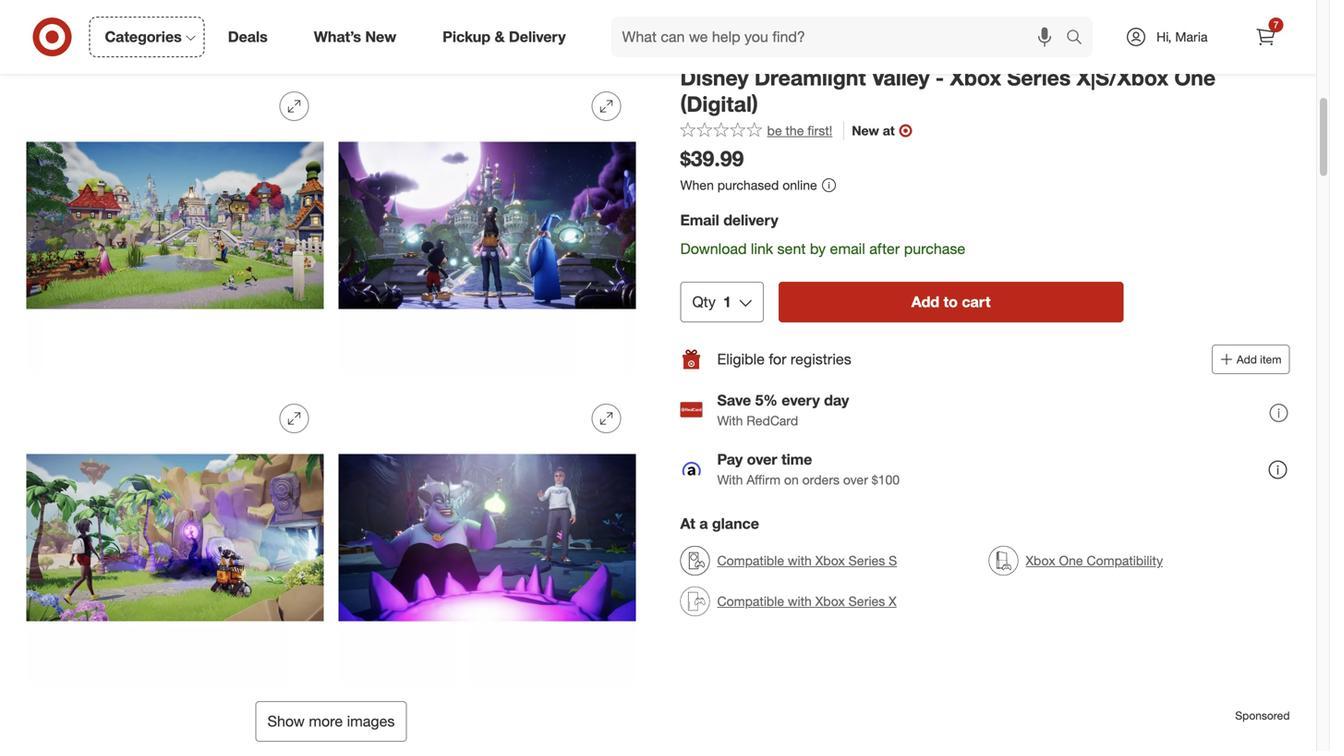 Task type: vqa. For each thing, say whether or not it's contained in the screenshot.
use to the right
no



Task type: describe. For each thing, give the bounding box(es) containing it.
every
[[782, 391, 820, 409]]

at a glance
[[681, 515, 759, 533]]

1 vertical spatial new
[[852, 122, 879, 139]]

download link sent by email after purchase
[[681, 240, 966, 258]]

glance
[[712, 515, 759, 533]]

at
[[681, 515, 696, 533]]

disney dreamlight valley - xbox series x|s/xbox one (digital), 1 of 6 image
[[26, 0, 636, 62]]

categories
[[105, 28, 182, 46]]

add item
[[1237, 352, 1282, 366]]

xbox down compatible with xbox series s
[[816, 593, 845, 609]]

download
[[681, 240, 747, 258]]

pay over time with affirm on orders over $100
[[717, 450, 900, 488]]

compatible for compatible with xbox series s
[[717, 552, 784, 569]]

0 vertical spatial over
[[747, 450, 778, 468]]

when
[[681, 177, 714, 193]]

email
[[830, 240, 866, 258]]

search button
[[1058, 17, 1103, 61]]

at
[[883, 122, 895, 139]]

What can we help you find? suggestions appear below search field
[[611, 17, 1071, 57]]

email delivery
[[681, 211, 779, 229]]

add item button
[[1212, 345, 1290, 374]]

deals
[[228, 28, 268, 46]]

add to cart button
[[779, 282, 1124, 322]]

purchased
[[718, 177, 779, 193]]

be the first! link
[[681, 121, 833, 140]]

to
[[944, 293, 958, 311]]

dreamlight
[[755, 65, 866, 91]]

delivery
[[509, 28, 566, 46]]

show
[[268, 712, 305, 730]]

disney dreamlight valley - xbox series x|s/xbox one (digital), 3 of 6 image
[[339, 77, 636, 374]]

xbox inside shop all microsoft disney dreamlight valley - xbox series x|s/xbox one (digital)
[[950, 65, 1002, 91]]

$39.99
[[681, 145, 744, 171]]

new at
[[852, 122, 895, 139]]

maria
[[1176, 29, 1208, 45]]

cart
[[962, 293, 991, 311]]

affirm
[[747, 472, 781, 488]]

add to cart
[[912, 293, 991, 311]]

one inside xbox one compatibility button
[[1059, 552, 1083, 569]]

after
[[870, 240, 900, 258]]

compatibility
[[1087, 552, 1163, 569]]

x
[[889, 593, 897, 609]]

time
[[782, 450, 812, 468]]

by
[[810, 240, 826, 258]]

item
[[1260, 352, 1282, 366]]

xbox left compatibility
[[1026, 552, 1056, 569]]

1
[[723, 293, 732, 311]]

be
[[767, 122, 782, 139]]

disney dreamlight valley - xbox series x|s/xbox one (digital), 2 of 6 image
[[26, 77, 324, 374]]

purchase
[[904, 240, 966, 258]]

save
[[717, 391, 751, 409]]

(digital)
[[681, 91, 758, 117]]

hi,
[[1157, 29, 1172, 45]]

sent
[[778, 240, 806, 258]]

with inside pay over time with affirm on orders over $100
[[717, 472, 743, 488]]

xbox one compatibility
[[1026, 552, 1163, 569]]

disney dreamlight valley - xbox series x|s/xbox one (digital), 5 of 6 image
[[339, 389, 636, 687]]

1 horizontal spatial over
[[844, 472, 868, 488]]

hi, maria
[[1157, 29, 1208, 45]]

add for add to cart
[[912, 293, 940, 311]]



Task type: locate. For each thing, give the bounding box(es) containing it.
s
[[889, 552, 897, 569]]

0 vertical spatial with
[[717, 412, 743, 429]]

0 horizontal spatial add
[[912, 293, 940, 311]]

compatible for compatible with xbox series x
[[717, 593, 784, 609]]

on
[[784, 472, 799, 488]]

save 5% every day with redcard
[[717, 391, 849, 429]]

disney dreamlight valley - xbox series x|s/xbox one (digital), 4 of 6 image
[[26, 389, 324, 687]]

search
[[1058, 30, 1103, 48]]

&
[[495, 28, 505, 46]]

7 link
[[1246, 17, 1287, 57]]

1 vertical spatial with
[[788, 593, 812, 609]]

1 with from the top
[[788, 552, 812, 569]]

1 horizontal spatial new
[[852, 122, 879, 139]]

1 compatible from the top
[[717, 552, 784, 569]]

0 vertical spatial compatible
[[717, 552, 784, 569]]

deals link
[[212, 17, 291, 57]]

with for compatible with xbox series s
[[788, 552, 812, 569]]

compatible with xbox series x
[[717, 593, 897, 609]]

-
[[936, 65, 944, 91]]

with for compatible with xbox series x
[[788, 593, 812, 609]]

first!
[[808, 122, 833, 139]]

be the first!
[[767, 122, 833, 139]]

2 with from the top
[[717, 472, 743, 488]]

compatible down glance at the right of the page
[[717, 552, 784, 569]]

5%
[[755, 391, 778, 409]]

orders
[[803, 472, 840, 488]]

with down pay
[[717, 472, 743, 488]]

new right what's on the left top of the page
[[365, 28, 397, 46]]

0 vertical spatial add
[[912, 293, 940, 311]]

disney
[[681, 65, 749, 91]]

for
[[769, 350, 787, 368]]

online
[[783, 177, 817, 193]]

new left at
[[852, 122, 879, 139]]

shop
[[681, 43, 711, 60]]

eligible for registries
[[717, 350, 852, 368]]

what's
[[314, 28, 361, 46]]

more
[[309, 712, 343, 730]]

over left the $100
[[844, 472, 868, 488]]

pickup
[[443, 28, 491, 46]]

pickup & delivery
[[443, 28, 566, 46]]

what's new
[[314, 28, 397, 46]]

0 vertical spatial one
[[1175, 65, 1216, 91]]

xbox up compatible with xbox series x
[[816, 552, 845, 569]]

0 vertical spatial series
[[1008, 65, 1071, 91]]

shop all microsoft disney dreamlight valley - xbox series x|s/xbox one (digital)
[[681, 43, 1216, 117]]

compatible down compatible with xbox series s button
[[717, 593, 784, 609]]

0 vertical spatial new
[[365, 28, 397, 46]]

series
[[1008, 65, 1071, 91], [849, 552, 885, 569], [849, 593, 885, 609]]

pickup & delivery link
[[427, 17, 589, 57]]

all
[[715, 43, 727, 60]]

redcard
[[747, 412, 798, 429]]

with inside save 5% every day with redcard
[[717, 412, 743, 429]]

series for s
[[849, 552, 885, 569]]

qty 1
[[693, 293, 732, 311]]

delivery
[[724, 211, 779, 229]]

one down maria
[[1175, 65, 1216, 91]]

what's new link
[[298, 17, 420, 57]]

1 horizontal spatial one
[[1175, 65, 1216, 91]]

$100
[[872, 472, 900, 488]]

1 vertical spatial compatible
[[717, 593, 784, 609]]

add left item
[[1237, 352, 1257, 366]]

valley
[[872, 65, 930, 91]]

series down search button
[[1008, 65, 1071, 91]]

registries
[[791, 350, 852, 368]]

1 with from the top
[[717, 412, 743, 429]]

a
[[700, 515, 708, 533]]

images
[[347, 712, 395, 730]]

add for add item
[[1237, 352, 1257, 366]]

compatible inside compatible with xbox series x button
[[717, 593, 784, 609]]

compatible inside compatible with xbox series s button
[[717, 552, 784, 569]]

compatible
[[717, 552, 784, 569], [717, 593, 784, 609]]

pay
[[717, 450, 743, 468]]

0 horizontal spatial one
[[1059, 552, 1083, 569]]

0 vertical spatial with
[[788, 552, 812, 569]]

with up compatible with xbox series x
[[788, 552, 812, 569]]

add
[[912, 293, 940, 311], [1237, 352, 1257, 366]]

2 compatible from the top
[[717, 593, 784, 609]]

2 vertical spatial series
[[849, 593, 885, 609]]

day
[[824, 391, 849, 409]]

xbox
[[950, 65, 1002, 91], [816, 552, 845, 569], [1026, 552, 1056, 569], [816, 593, 845, 609]]

microsoft
[[731, 43, 786, 60]]

0 horizontal spatial new
[[365, 28, 397, 46]]

link
[[751, 240, 773, 258]]

sponsored
[[1236, 709, 1290, 722]]

one
[[1175, 65, 1216, 91], [1059, 552, 1083, 569]]

with
[[788, 552, 812, 569], [788, 593, 812, 609]]

new inside 'link'
[[365, 28, 397, 46]]

1 horizontal spatial add
[[1237, 352, 1257, 366]]

the
[[786, 122, 804, 139]]

xbox right - on the top of page
[[950, 65, 1002, 91]]

qty
[[693, 293, 716, 311]]

compatible with xbox series s
[[717, 552, 897, 569]]

email
[[681, 211, 720, 229]]

one inside shop all microsoft disney dreamlight valley - xbox series x|s/xbox one (digital)
[[1175, 65, 1216, 91]]

series left s
[[849, 552, 885, 569]]

when purchased online
[[681, 177, 817, 193]]

1 vertical spatial add
[[1237, 352, 1257, 366]]

xbox one compatibility button
[[989, 540, 1163, 581]]

1 vertical spatial with
[[717, 472, 743, 488]]

2 with from the top
[[788, 593, 812, 609]]

0 horizontal spatial over
[[747, 450, 778, 468]]

series inside shop all microsoft disney dreamlight valley - xbox series x|s/xbox one (digital)
[[1008, 65, 1071, 91]]

1 vertical spatial over
[[844, 472, 868, 488]]

7
[[1274, 19, 1279, 30]]

one left compatibility
[[1059, 552, 1083, 569]]

x|s/xbox
[[1077, 65, 1169, 91]]

compatible with xbox series s button
[[681, 540, 897, 581]]

over up affirm
[[747, 450, 778, 468]]

eligible
[[717, 350, 765, 368]]

series left x
[[849, 593, 885, 609]]

show more images button
[[256, 701, 407, 742]]

1 vertical spatial one
[[1059, 552, 1083, 569]]

series for x
[[849, 593, 885, 609]]

over
[[747, 450, 778, 468], [844, 472, 868, 488]]

show more images
[[268, 712, 395, 730]]

1 vertical spatial series
[[849, 552, 885, 569]]

image gallery element
[[26, 0, 636, 742]]

categories link
[[89, 17, 205, 57]]

compatible with xbox series x button
[[681, 581, 897, 622]]

add left to
[[912, 293, 940, 311]]

with down compatible with xbox series s
[[788, 593, 812, 609]]

with down save
[[717, 412, 743, 429]]



